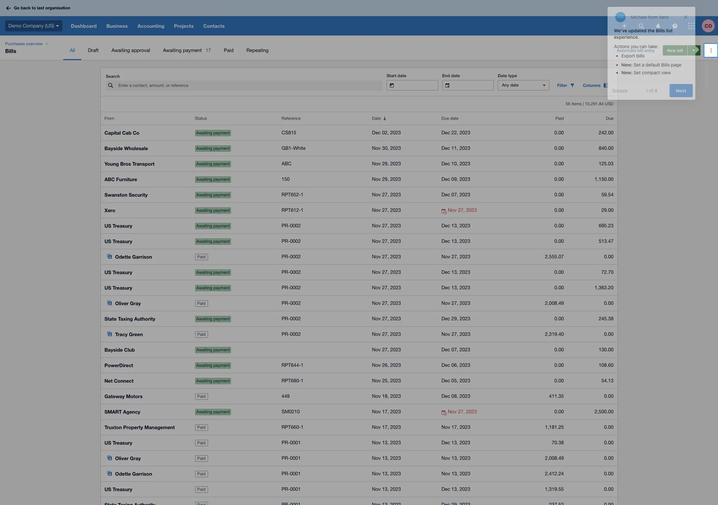 Task type: locate. For each thing, give the bounding box(es) containing it.
dec for pr-0001 link related to 1,319.55
[[442, 487, 450, 492]]

2 pr-0002 from the top
[[282, 239, 301, 244]]

gateway
[[105, 394, 125, 399]]

1 vertical spatial dec 07, 2023
[[442, 347, 471, 353]]

1 vertical spatial odette garrison link
[[101, 466, 191, 482]]

1 vertical spatial bayside
[[105, 347, 123, 353]]

bayside down capital
[[105, 145, 123, 151]]

1 vertical spatial overdue icon image
[[442, 411, 448, 416]]

6 dec 13, 2023 from the top
[[442, 487, 471, 492]]

payment for 840.00
[[214, 146, 230, 151]]

1 vertical spatial oliver
[[115, 456, 129, 462]]

0 vertical spatial garrison
[[132, 254, 152, 260]]

young bros transport link
[[101, 156, 191, 172]]

to
[[32, 5, 36, 10]]

payment for 245.38
[[214, 317, 230, 322]]

2 odette from the top
[[115, 471, 131, 477]]

1 bill from the left
[[638, 48, 644, 53]]

svg image inside demo company (us) popup button
[[56, 25, 59, 27]]

pr-0002 for 3rd pr-0002 link from the top
[[282, 254, 301, 260]]

4 us treasury link from the top
[[101, 280, 191, 296]]

awaiting payment for 125.03
[[196, 162, 230, 166]]

0 vertical spatial nov 29, 2023
[[372, 161, 401, 166]]

1 down rpt644-1
[[301, 378, 304, 384]]

transport
[[132, 161, 155, 167]]

0002 for eighth pr-0002 link from the bottom
[[290, 223, 301, 228]]

bayside inside bayside club link
[[105, 347, 123, 353]]

8 pr- from the top
[[282, 332, 290, 337]]

2 oliver gray from the top
[[115, 456, 141, 462]]

1 0002 from the top
[[290, 223, 301, 228]]

oliver gray down property
[[115, 456, 141, 462]]

1 vertical spatial garrison
[[132, 471, 152, 477]]

6 pr-0002 link from the top
[[282, 300, 365, 307]]

oliver down "truxton"
[[115, 456, 129, 462]]

dec 05, 2023
[[442, 378, 471, 384]]

3 treasury from the top
[[113, 270, 132, 275]]

5 pr-0002 from the top
[[282, 285, 301, 291]]

07, up 06,
[[452, 347, 458, 353]]

6 pr-0002 from the top
[[282, 301, 301, 306]]

0001 for 2,008.49
[[290, 456, 301, 461]]

2 pr-0002 link from the top
[[282, 238, 365, 245]]

5 0002 from the top
[[290, 285, 301, 291]]

nov 26, 2023
[[372, 363, 401, 368]]

5 treasury from the top
[[113, 440, 132, 446]]

2,008.49 up 2,319.40
[[545, 301, 564, 306]]

2,008.49 up 2,412.24
[[545, 456, 564, 461]]

1 overdue icon image from the top
[[442, 209, 448, 214]]

awaiting for 245.38
[[196, 317, 212, 322]]

bill
[[638, 48, 644, 53], [678, 48, 683, 53]]

0 vertical spatial odette
[[115, 254, 131, 260]]

date
[[398, 73, 407, 78], [451, 73, 460, 78], [450, 116, 459, 121]]

3 dec 13, 2023 from the top
[[442, 270, 471, 275]]

menu containing all
[[63, 41, 608, 60]]

695.23
[[599, 223, 614, 228]]

bill inside automate bill entry popup button
[[638, 48, 644, 53]]

nov 13, 2023 for 1,319.55
[[372, 487, 401, 492]]

1 vertical spatial oliver gray
[[115, 456, 141, 462]]

4 us treasury from the top
[[105, 285, 132, 291]]

07,
[[452, 192, 458, 197], [452, 347, 458, 353]]

pr-0001 for 2,008.49
[[282, 456, 301, 461]]

1 pr-0001 link from the top
[[282, 439, 365, 447]]

2 oliver from the top
[[115, 456, 129, 462]]

pr- for pr-0001 link related to 2,008.49
[[282, 456, 290, 461]]

bayside for bayside club
[[105, 347, 123, 353]]

draft
[[88, 48, 99, 53]]

bayside club link
[[101, 342, 191, 358]]

1 for security
[[301, 192, 304, 197]]

truxton
[[105, 425, 122, 430]]

6 pr- from the top
[[282, 301, 290, 306]]

date inside button
[[372, 116, 381, 121]]

1 down the rpt652-1
[[301, 207, 304, 213]]

1 down sm0210 link
[[301, 425, 304, 430]]

us treasury link for 2nd pr-0002 link from the top
[[101, 234, 191, 249]]

pr-0001 link for 2,008.49
[[282, 455, 365, 462]]

2 garrison from the top
[[132, 471, 152, 477]]

2 pr-0001 link from the top
[[282, 455, 365, 462]]

1 oliver from the top
[[115, 301, 129, 306]]

gray up state taxing authority on the bottom of page
[[130, 301, 141, 306]]

odette garrison for pr-0002
[[115, 254, 152, 260]]

gray down property
[[130, 456, 141, 462]]

2 treasury from the top
[[113, 239, 132, 244]]

0 vertical spatial 29,
[[382, 161, 389, 166]]

dec 13, 2023 for fourth pr-0002 link from the top of the 'list of all the bills' element
[[442, 270, 471, 275]]

payment inside bills navigation
[[183, 48, 202, 53]]

3 0001 from the top
[[290, 471, 301, 477]]

awaiting approval
[[112, 48, 150, 53]]

date inside button
[[450, 116, 459, 121]]

awaiting for 2,500.00
[[196, 410, 212, 415]]

rpt680-1
[[282, 378, 304, 384]]

bill for new
[[678, 48, 683, 53]]

0 vertical spatial 2,008.49
[[545, 301, 564, 306]]

1 treasury from the top
[[113, 223, 132, 229]]

0 vertical spatial odette garrison
[[115, 254, 152, 260]]

awaiting payment for 513.47
[[196, 239, 230, 244]]

awaiting payment for 72.70
[[196, 270, 230, 275]]

awaiting payment for 2,500.00
[[196, 410, 230, 415]]

1 horizontal spatial date
[[498, 73, 507, 78]]

oliver gray up state taxing authority on the bottom of page
[[115, 301, 141, 306]]

4 0001 from the top
[[290, 487, 301, 492]]

date up dec 02, 2023
[[372, 116, 381, 121]]

us treasury for us treasury link associated with pr-0001 link related to 1,319.55
[[105, 487, 132, 493]]

bayside left club
[[105, 347, 123, 353]]

1 oliver gray link from the top
[[101, 296, 191, 311]]

rpt612-
[[282, 207, 301, 213]]

2 odette garrison from the top
[[115, 471, 152, 477]]

1 vertical spatial odette garrison
[[115, 471, 152, 477]]

07, down 09,
[[452, 192, 458, 197]]

us treasury for eighth pr-0002 link from the bottom us treasury link
[[105, 223, 132, 229]]

07, for swanston security
[[452, 192, 458, 197]]

pr-0001
[[282, 440, 301, 446], [282, 456, 301, 461], [282, 471, 301, 477], [282, 487, 301, 492]]

date for start date
[[398, 73, 407, 78]]

2 oliver gray link from the top
[[101, 451, 191, 466]]

awaiting for 72.70
[[196, 270, 212, 275]]

1 1 from the top
[[301, 192, 304, 197]]

1 pr-0002 link from the top
[[282, 222, 365, 230]]

bill inside new bill "button"
[[678, 48, 683, 53]]

swanston security
[[105, 192, 148, 198]]

4 0002 from the top
[[290, 270, 301, 275]]

0 vertical spatial date
[[498, 73, 507, 78]]

dec 13, 2023
[[442, 223, 471, 228], [442, 239, 471, 244], [442, 270, 471, 275], [442, 285, 471, 291], [442, 440, 471, 446], [442, 487, 471, 492]]

1 odette from the top
[[115, 254, 131, 260]]

pr- for 8th pr-0002 link from the top of the 'list of all the bills' element
[[282, 332, 290, 337]]

abc down young
[[105, 176, 115, 182]]

awaiting inside awaiting approval link
[[112, 48, 130, 53]]

2,412.24
[[545, 471, 564, 477]]

capital cab co
[[105, 130, 139, 136]]

pr-0002 for 2nd pr-0002 link from the top
[[282, 239, 301, 244]]

11 pr- from the top
[[282, 471, 290, 477]]

dec 13, 2023 for eighth pr-0002 link from the bottom
[[442, 223, 471, 228]]

treasury
[[113, 223, 132, 229], [113, 239, 132, 244], [113, 270, 132, 275], [113, 285, 132, 291], [113, 440, 132, 446], [113, 487, 132, 493]]

0 vertical spatial 07,
[[452, 192, 458, 197]]

abc for abc
[[282, 161, 292, 166]]

management
[[145, 425, 175, 430]]

paid for 449 link
[[197, 394, 206, 399]]

5 dec 13, 2023 from the top
[[442, 440, 471, 446]]

motors
[[126, 394, 143, 399]]

awaiting for 108.60
[[196, 363, 212, 368]]

1 vertical spatial nov 29, 2023
[[372, 176, 401, 182]]

bills
[[5, 48, 16, 54]]

gb1-white
[[282, 145, 306, 151]]

8 0002 from the top
[[290, 332, 301, 337]]

2 us from the top
[[105, 239, 111, 244]]

1 us treasury from the top
[[105, 223, 132, 229]]

oliver gray link down truxton property management link
[[101, 451, 191, 466]]

4 pr-0001 from the top
[[282, 487, 301, 492]]

1 us treasury link from the top
[[101, 218, 191, 234]]

End date field
[[455, 80, 494, 90]]

0 vertical spatial oliver gray link
[[101, 296, 191, 311]]

awaiting for 513.47
[[196, 239, 212, 244]]

dec for seventh pr-0002 link
[[442, 316, 450, 322]]

date right end
[[451, 73, 460, 78]]

tracy green
[[115, 332, 143, 337]]

due up dec 22, 2023
[[442, 116, 449, 121]]

4 pr-0002 link from the top
[[282, 269, 365, 276]]

11,
[[452, 145, 458, 151]]

1 0001 from the top
[[290, 440, 301, 446]]

date up 22,
[[450, 116, 459, 121]]

4 us from the top
[[105, 285, 111, 291]]

filter button
[[554, 80, 579, 90]]

oliver gray for pr-0001
[[115, 456, 141, 462]]

6 0002 from the top
[[290, 301, 301, 306]]

1 vertical spatial 07,
[[452, 347, 458, 353]]

new bill button
[[663, 45, 688, 56]]

0 vertical spatial oliver
[[115, 301, 129, 306]]

2 07, from the top
[[452, 347, 458, 353]]

3 pr- from the top
[[282, 254, 290, 260]]

bayside
[[105, 145, 123, 151], [105, 347, 123, 353]]

56 items | 10,291.84 usd
[[566, 101, 614, 106]]

automate
[[617, 48, 637, 53]]

2 odette garrison link from the top
[[101, 466, 191, 482]]

5 1 from the top
[[301, 425, 304, 430]]

12 pr- from the top
[[282, 487, 290, 492]]

0 horizontal spatial abc
[[105, 176, 115, 182]]

7 pr- from the top
[[282, 316, 290, 322]]

awaiting payment for 108.60
[[196, 363, 230, 368]]

grouped payslip icon image
[[107, 254, 112, 259], [107, 254, 112, 259], [107, 301, 112, 305], [107, 301, 112, 305], [107, 332, 112, 336], [107, 332, 112, 336], [107, 456, 112, 461], [107, 456, 112, 461], [107, 472, 112, 476], [107, 472, 112, 476]]

treasury for us treasury link associated with pr-0001 link related to 1,319.55
[[113, 487, 132, 493]]

17,
[[382, 409, 389, 415], [382, 425, 389, 430], [452, 425, 459, 430]]

0 horizontal spatial due
[[442, 116, 449, 121]]

reference
[[282, 116, 301, 121]]

1 odette garrison from the top
[[115, 254, 152, 260]]

3 pr-0001 link from the top
[[282, 470, 365, 478]]

2 1 from the top
[[301, 207, 304, 213]]

1 vertical spatial 2,008.49
[[545, 456, 564, 461]]

awaiting for 1,150.00
[[196, 177, 212, 182]]

0 vertical spatial odette garrison link
[[101, 249, 191, 265]]

nov 13, 2023 for 2,412.24
[[372, 471, 401, 477]]

nov 13, 2023 for 70.38
[[372, 440, 401, 446]]

1 vertical spatial odette
[[115, 471, 131, 477]]

authority
[[134, 316, 155, 322]]

rpt644-
[[282, 363, 301, 368]]

1 2,008.49 from the top
[[545, 301, 564, 306]]

bill right the new
[[678, 48, 683, 53]]

nov
[[372, 145, 381, 151], [372, 161, 381, 166], [372, 176, 381, 182], [372, 192, 381, 197], [372, 207, 381, 213], [448, 207, 457, 213], [372, 223, 381, 228], [372, 239, 381, 244], [372, 254, 381, 260], [442, 254, 450, 260], [372, 270, 381, 275], [372, 285, 381, 291], [372, 301, 381, 306], [442, 301, 450, 306], [372, 316, 381, 322], [372, 332, 381, 337], [442, 332, 450, 337], [372, 347, 381, 353], [372, 363, 381, 368], [372, 378, 381, 384], [372, 394, 381, 399], [372, 409, 381, 415], [448, 409, 457, 415], [372, 425, 381, 430], [442, 425, 450, 430], [372, 440, 381, 446], [372, 456, 381, 461], [442, 456, 450, 461], [372, 471, 381, 477], [442, 471, 450, 477], [372, 487, 381, 492]]

young
[[105, 161, 119, 167]]

repeating
[[247, 48, 269, 53]]

awaiting for 695.23
[[196, 224, 212, 229]]

5 pr- from the top
[[282, 285, 290, 291]]

dec for 449 link
[[442, 394, 450, 399]]

date
[[498, 73, 507, 78], [372, 116, 381, 121]]

dec 13, 2023 for 70.38's pr-0001 link
[[442, 440, 471, 446]]

0 horizontal spatial date
[[372, 116, 381, 121]]

1 vertical spatial oliver gray link
[[101, 451, 191, 466]]

4 pr-0001 link from the top
[[282, 486, 365, 494]]

awaiting payment for 1,363.20
[[196, 286, 230, 291]]

6 us from the top
[[105, 487, 111, 493]]

dec for 2nd pr-0002 link from the top
[[442, 239, 450, 244]]

us treasury link
[[101, 218, 191, 234], [101, 234, 191, 249], [101, 265, 191, 280], [101, 280, 191, 296], [101, 435, 191, 451], [101, 482, 191, 497]]

3 us treasury from the top
[[105, 270, 132, 275]]

from button
[[101, 112, 191, 125]]

2 overdue icon image from the top
[[442, 411, 448, 416]]

awaiting for 59.54
[[196, 193, 212, 198]]

date type
[[498, 73, 517, 78]]

29,
[[382, 161, 389, 166], [382, 176, 389, 182], [452, 316, 458, 322]]

co
[[133, 130, 139, 136]]

rpt644-1 link
[[282, 362, 365, 369]]

due down usd
[[606, 116, 614, 121]]

rpt652-1
[[282, 192, 304, 197]]

1 vertical spatial date
[[372, 116, 381, 121]]

bayside inside 'bayside wholesale' link
[[105, 145, 123, 151]]

payment for 125.03
[[214, 162, 230, 166]]

date right start
[[398, 73, 407, 78]]

abc for abc furniture
[[105, 176, 115, 182]]

dec for 70.38's pr-0001 link
[[442, 440, 450, 446]]

3 us treasury link from the top
[[101, 265, 191, 280]]

back
[[21, 5, 31, 10]]

date left type
[[498, 73, 507, 78]]

company
[[23, 23, 44, 28]]

dec 02, 2023
[[372, 130, 401, 135]]

svg image
[[6, 6, 11, 10], [689, 23, 695, 29], [639, 23, 644, 28], [656, 23, 660, 28], [673, 23, 678, 28], [623, 24, 627, 28], [56, 25, 59, 27]]

dec 07, 2023 up 'dec 06, 2023'
[[442, 347, 471, 353]]

1 pr-0002 from the top
[[282, 223, 301, 228]]

all link
[[63, 41, 82, 60]]

end date
[[442, 73, 460, 78]]

dec for eighth pr-0002 link from the bottom
[[442, 223, 450, 228]]

cab
[[122, 130, 132, 136]]

3 0002 from the top
[[290, 254, 301, 260]]

paid for 3rd pr-0002 link from the top
[[197, 255, 206, 260]]

awaiting payment inside bills navigation
[[163, 48, 202, 53]]

4 dec 13, 2023 from the top
[[442, 285, 471, 291]]

0 horizontal spatial bill
[[638, 48, 644, 53]]

odette garrison link for pr-0002
[[101, 249, 191, 265]]

1 garrison from the top
[[132, 254, 152, 260]]

1 pr-0001 from the top
[[282, 440, 301, 446]]

0001 for 2,412.24
[[290, 471, 301, 477]]

5 us from the top
[[105, 440, 111, 446]]

gb1-white link
[[282, 144, 365, 152]]

1 dec 13, 2023 from the top
[[442, 223, 471, 228]]

overdue icon image
[[442, 209, 448, 214], [442, 411, 448, 416]]

repeating link
[[240, 41, 275, 60]]

pr- for pr-0001 link corresponding to 2,412.24
[[282, 471, 290, 477]]

2023
[[390, 130, 401, 135], [460, 130, 471, 135], [390, 145, 401, 151], [460, 145, 471, 151], [390, 161, 401, 166], [460, 161, 471, 166], [390, 176, 401, 182], [460, 176, 471, 182], [390, 192, 401, 197], [460, 192, 471, 197], [390, 207, 401, 213], [466, 207, 477, 213], [390, 223, 401, 228], [460, 223, 471, 228], [390, 239, 401, 244], [460, 239, 471, 244], [390, 254, 401, 260], [460, 254, 471, 260], [390, 270, 401, 275], [460, 270, 471, 275], [390, 285, 401, 291], [460, 285, 471, 291], [390, 301, 401, 306], [460, 301, 471, 306], [390, 316, 401, 322], [460, 316, 471, 322], [390, 332, 401, 337], [460, 332, 471, 337], [390, 347, 401, 353], [460, 347, 471, 353], [390, 363, 401, 368], [460, 363, 471, 368], [390, 378, 401, 384], [460, 378, 471, 384], [390, 394, 401, 399], [460, 394, 471, 399], [390, 409, 401, 415], [466, 409, 477, 415], [390, 425, 401, 430], [460, 425, 471, 430], [390, 440, 401, 446], [460, 440, 471, 446], [390, 456, 401, 461], [460, 456, 471, 461], [390, 471, 401, 477], [460, 471, 471, 477], [390, 487, 401, 492], [460, 487, 471, 492]]

us for pr-0001 link related to 1,319.55
[[105, 487, 111, 493]]

dialog
[[609, 6, 698, 100]]

1 horizontal spatial bill
[[678, 48, 683, 53]]

2 dec 13, 2023 from the top
[[442, 239, 471, 244]]

dec 06, 2023
[[442, 363, 471, 368]]

wholesale
[[124, 145, 148, 151]]

10 pr- from the top
[[282, 456, 290, 461]]

dec 08, 2023
[[442, 394, 471, 399]]

1 nov 29, 2023 from the top
[[372, 161, 401, 166]]

nov 30, 2023
[[372, 145, 401, 151]]

2 0002 from the top
[[290, 239, 301, 244]]

2 due from the left
[[606, 116, 614, 121]]

1 us from the top
[[105, 223, 111, 229]]

Start date field
[[399, 80, 438, 90]]

1 vertical spatial abc
[[105, 176, 115, 182]]

dec 29, 2023
[[442, 316, 471, 322]]

1 dec 07, 2023 from the top
[[442, 192, 471, 197]]

paid link
[[218, 41, 240, 60]]

awaiting payment for 1,150.00
[[196, 177, 230, 182]]

0002
[[290, 223, 301, 228], [290, 239, 301, 244], [290, 254, 301, 260], [290, 270, 301, 275], [290, 285, 301, 291], [290, 301, 301, 306], [290, 316, 301, 322], [290, 332, 301, 337]]

0 vertical spatial oliver gray
[[115, 301, 141, 306]]

1 up rpt680-1 on the bottom left of the page
[[301, 363, 304, 368]]

2 pr-0001 from the top
[[282, 456, 301, 461]]

payment for 1,363.20
[[214, 286, 230, 291]]

2 bill from the left
[[678, 48, 683, 53]]

09,
[[452, 176, 458, 182]]

0 vertical spatial overdue icon image
[[442, 209, 448, 214]]

7 0002 from the top
[[290, 316, 301, 322]]

2 bayside from the top
[[105, 347, 123, 353]]

pr-0001 link for 2,412.24
[[282, 470, 365, 478]]

3 pr-0001 from the top
[[282, 471, 301, 477]]

oliver for pr-0001
[[115, 456, 129, 462]]

0 vertical spatial bayside
[[105, 145, 123, 151]]

bros
[[120, 161, 131, 167]]

8 pr-0002 from the top
[[282, 332, 301, 337]]

4 pr- from the top
[[282, 270, 290, 275]]

2 gray from the top
[[130, 456, 141, 462]]

1 horizontal spatial abc
[[282, 161, 292, 166]]

0 vertical spatial abc
[[282, 161, 292, 166]]

02,
[[382, 130, 389, 135]]

2 0001 from the top
[[290, 456, 301, 461]]

purchases overview
[[5, 41, 43, 46]]

1 vertical spatial 29,
[[382, 176, 389, 182]]

date for date type
[[498, 73, 507, 78]]

1 horizontal spatial due
[[606, 116, 614, 121]]

start
[[387, 73, 397, 78]]

taxing
[[118, 316, 133, 322]]

dec 11, 2023
[[442, 145, 471, 151]]

108.60
[[599, 363, 614, 368]]

nov 17, 2023 for truxton property management
[[372, 425, 401, 430]]

9 pr- from the top
[[282, 440, 290, 446]]

type
[[509, 73, 517, 78]]

0 vertical spatial dec 07, 2023
[[442, 192, 471, 197]]

oliver up taxing in the left of the page
[[115, 301, 129, 306]]

svg image inside go back to last organisation link
[[6, 6, 11, 10]]

awaiting payment
[[163, 48, 202, 53], [196, 131, 230, 135], [196, 146, 230, 151], [196, 162, 230, 166], [196, 177, 230, 182], [196, 193, 230, 198], [196, 208, 230, 213], [196, 224, 230, 229], [196, 239, 230, 244], [196, 270, 230, 275], [196, 286, 230, 291], [196, 317, 230, 322], [196, 348, 230, 353], [196, 363, 230, 368], [196, 379, 230, 384], [196, 410, 230, 415]]

3 pr-0002 link from the top
[[282, 253, 365, 261]]

6 treasury from the top
[[113, 487, 132, 493]]

paid inside button
[[556, 116, 564, 121]]

odette for pr-0002
[[115, 254, 131, 260]]

treasury for us treasury link related to 70.38's pr-0001 link
[[113, 440, 132, 446]]

Date type field
[[498, 80, 537, 90]]

menu
[[63, 41, 608, 60]]

4 1 from the top
[[301, 378, 304, 384]]

1 vertical spatial gray
[[130, 456, 141, 462]]

furniture
[[116, 176, 137, 182]]

us for 4th pr-0002 link from the bottom of the 'list of all the bills' element
[[105, 285, 111, 291]]

06,
[[452, 363, 458, 368]]

oliver for pr-0002
[[115, 301, 129, 306]]

oliver gray link up authority
[[101, 296, 191, 311]]

us treasury link for eighth pr-0002 link from the bottom
[[101, 218, 191, 234]]

security
[[129, 192, 148, 198]]

0 vertical spatial gray
[[130, 301, 141, 306]]

6 us treasury from the top
[[105, 487, 132, 493]]

2 nov 29, 2023 from the top
[[372, 176, 401, 182]]

dec 13, 2023 for 4th pr-0002 link from the bottom of the 'list of all the bills' element
[[442, 285, 471, 291]]

paid for pr-0001 link related to 2,008.49
[[197, 456, 206, 461]]

5 us treasury from the top
[[105, 440, 132, 446]]

abc down gb1-
[[282, 161, 292, 166]]

3 pr-0002 from the top
[[282, 254, 301, 260]]

1 up rpt612-1 at the left top of page
[[301, 192, 304, 197]]

dec for rpt652-1 link at the top of the page
[[442, 192, 450, 197]]

bill left entry
[[638, 48, 644, 53]]

treasury for us treasury link associated with 2nd pr-0002 link from the top
[[113, 239, 132, 244]]

awaiting payment for 245.38
[[196, 317, 230, 322]]

3 us from the top
[[105, 270, 111, 275]]

dec 07, 2023 down dec 09, 2023
[[442, 192, 471, 197]]

paid for 8th pr-0002 link from the top of the 'list of all the bills' element
[[197, 332, 206, 337]]

dec 22, 2023
[[442, 130, 471, 135]]

oliver gray for pr-0002
[[115, 301, 141, 306]]

awaiting approval link
[[105, 41, 157, 60]]

27,
[[382, 192, 389, 197], [382, 207, 389, 213], [458, 207, 465, 213], [382, 223, 389, 228], [382, 239, 389, 244], [382, 254, 389, 260], [452, 254, 459, 260], [382, 270, 389, 275], [382, 285, 389, 291], [382, 301, 389, 306], [452, 301, 459, 306], [382, 316, 389, 322], [382, 332, 389, 337], [452, 332, 459, 337], [382, 347, 389, 353], [458, 409, 465, 415]]

us treasury link for 4th pr-0002 link from the bottom of the 'list of all the bills' element
[[101, 280, 191, 296]]

gateway motors link
[[101, 389, 191, 404]]

2 2,008.49 from the top
[[545, 456, 564, 461]]

1 bayside from the top
[[105, 145, 123, 151]]



Task type: vqa. For each thing, say whether or not it's contained in the screenshot.


Task type: describe. For each thing, give the bounding box(es) containing it.
paid for 6th pr-0002 link
[[197, 301, 206, 306]]

purchases overview link
[[3, 41, 45, 47]]

2,008.49 for nov 13, 2023
[[545, 456, 564, 461]]

go
[[14, 5, 20, 10]]

Search field
[[118, 81, 383, 90]]

18,
[[382, 394, 389, 399]]

8 pr-0002 link from the top
[[282, 331, 365, 338]]

gray for pr-0001
[[130, 456, 141, 462]]

co banner
[[0, 0, 718, 36]]

pr-0002 for 8th pr-0002 link from the top of the 'list of all the bills' element
[[282, 332, 301, 337]]

rpt680-
[[282, 378, 301, 384]]

26,
[[382, 363, 389, 368]]

pr-0001 for 70.38
[[282, 440, 301, 446]]

club
[[124, 347, 135, 353]]

449 link
[[282, 393, 365, 400]]

tracy green link
[[101, 327, 191, 342]]

awaiting payment for 130.00
[[196, 348, 230, 353]]

0001 for 1,319.55
[[290, 487, 301, 492]]

513.47
[[599, 239, 614, 244]]

gateway motors
[[105, 394, 143, 399]]

awaiting payment for 59.54
[[196, 193, 230, 198]]

2,008.49 for nov 27, 2023
[[545, 301, 564, 306]]

due button
[[568, 112, 618, 125]]

demo company (us) button
[[0, 16, 66, 36]]

2 vertical spatial 29,
[[452, 316, 458, 322]]

automate bill entry button
[[613, 45, 659, 56]]

1,319.55
[[545, 487, 564, 492]]

automate bill entry
[[617, 48, 655, 53]]

nov 29, 2023 for abc furniture
[[372, 176, 401, 182]]

bayside wholesale link
[[101, 141, 191, 156]]

us for 70.38's pr-0001 link
[[105, 440, 111, 446]]

pr- for 3rd pr-0002 link from the top
[[282, 254, 290, 260]]

150 link
[[282, 175, 365, 183]]

paid inside bills navigation
[[224, 48, 234, 53]]

cs815 link
[[282, 129, 365, 137]]

pr-0002 for fourth pr-0002 link from the top of the 'list of all the bills' element
[[282, 270, 301, 275]]

dec for rpt680-1 link on the bottom of page
[[442, 378, 450, 384]]

dec 13, 2023 for pr-0001 link related to 1,319.55
[[442, 487, 471, 492]]

filter
[[557, 83, 568, 88]]

rpt652-
[[282, 192, 301, 197]]

dec 10, 2023
[[442, 161, 471, 166]]

05,
[[452, 378, 458, 384]]

nov 18, 2023
[[372, 394, 401, 399]]

purchases
[[5, 41, 25, 46]]

all
[[70, 48, 75, 53]]

payment for 72.70
[[214, 270, 230, 275]]

29.00
[[602, 207, 614, 213]]

2,500.00
[[595, 409, 614, 415]]

150
[[282, 176, 290, 182]]

garrison for pr-0001
[[132, 471, 152, 477]]

payment for 29.00
[[214, 208, 230, 213]]

0002 for 8th pr-0002 link from the top of the 'list of all the bills' element
[[290, 332, 301, 337]]

17, for truxton property management
[[382, 425, 389, 430]]

us treasury for fourth pr-0002 link from the top of the 'list of all the bills' element's us treasury link
[[105, 270, 132, 275]]

odette garrison link for pr-0001
[[101, 466, 191, 482]]

last
[[37, 5, 44, 10]]

(us)
[[45, 23, 54, 28]]

awaiting for 125.03
[[196, 162, 212, 166]]

awaiting payment for 54.13
[[196, 379, 230, 384]]

us treasury link for 70.38's pr-0001 link
[[101, 435, 191, 451]]

truxton property management link
[[101, 420, 191, 435]]

bills navigation
[[0, 36, 718, 60]]

smart
[[105, 409, 122, 415]]

awaiting payment for 29.00
[[196, 208, 230, 213]]

due for due
[[606, 116, 614, 121]]

odette garrison for pr-0001
[[115, 471, 152, 477]]

awaiting for 130.00
[[196, 348, 212, 353]]

rpt660-1
[[282, 425, 304, 430]]

start date
[[387, 73, 407, 78]]

pr- for pr-0001 link related to 1,319.55
[[282, 487, 290, 492]]

agency
[[123, 409, 140, 415]]

pr- for 70.38's pr-0001 link
[[282, 440, 290, 446]]

us treasury link for pr-0001 link related to 1,319.55
[[101, 482, 191, 497]]

treasury for 4th pr-0002 link from the bottom of the 'list of all the bills' element us treasury link
[[113, 285, 132, 291]]

1,363.20
[[595, 285, 614, 291]]

go back to last organisation link
[[4, 2, 74, 14]]

smart agency link
[[101, 404, 191, 420]]

dec for the "150" link
[[442, 176, 450, 182]]

approval
[[131, 48, 150, 53]]

awaiting for 242.00
[[196, 131, 212, 135]]

1 for connect
[[301, 378, 304, 384]]

bayside for bayside wholesale
[[105, 145, 123, 151]]

list of all the bills element
[[101, 112, 618, 505]]

net connect link
[[101, 373, 191, 389]]

5 pr-0002 link from the top
[[282, 284, 365, 292]]

demo company (us)
[[8, 23, 54, 28]]

property
[[123, 425, 143, 430]]

pr- for fourth pr-0002 link from the top of the 'list of all the bills' element
[[282, 270, 290, 275]]

0002 for fourth pr-0002 link from the top of the 'list of all the bills' element
[[290, 270, 301, 275]]

powerdirect
[[105, 363, 133, 368]]

rpt612-1 link
[[282, 207, 365, 214]]

2,555.07
[[545, 254, 564, 260]]

swanston security link
[[101, 187, 191, 203]]

oliver gray link for pr-0002
[[101, 296, 191, 311]]

pr-0002 for 4th pr-0002 link from the bottom of the 'list of all the bills' element
[[282, 285, 301, 291]]

bayside wholesale
[[105, 145, 148, 151]]

awaiting for 29.00
[[196, 208, 212, 213]]

pr-0002 for eighth pr-0002 link from the bottom
[[282, 223, 301, 228]]

us treasury link for fourth pr-0002 link from the top of the 'list of all the bills' element
[[101, 265, 191, 280]]

awaiting for 54.13
[[196, 379, 212, 384]]

pr- for eighth pr-0002 link from the bottom
[[282, 223, 290, 228]]

7 pr-0002 link from the top
[[282, 315, 365, 323]]

840.00
[[599, 145, 614, 151]]

pr- for 6th pr-0002 link
[[282, 301, 290, 306]]

due for due date
[[442, 116, 449, 121]]

co
[[705, 23, 712, 29]]

dec for 4th pr-0002 link from the bottom of the 'list of all the bills' element
[[442, 285, 450, 291]]

swanston
[[105, 192, 127, 198]]

oliver gray link for pr-0001
[[101, 451, 191, 466]]

07, for bayside club
[[452, 347, 458, 353]]

2,319.40
[[545, 332, 564, 337]]

0002 for 3rd pr-0002 link from the top
[[290, 254, 301, 260]]

state taxing authority
[[105, 316, 155, 322]]

nov 17, 2023 for smart agency
[[372, 409, 401, 415]]

overdue icon image for xero
[[442, 209, 448, 214]]

us treasury for us treasury link associated with 2nd pr-0002 link from the top
[[105, 239, 132, 244]]

pr-0001 for 1,319.55
[[282, 487, 301, 492]]

awaiting payment for 695.23
[[196, 224, 230, 229]]

abc furniture
[[105, 176, 137, 182]]

menu inside bills navigation
[[63, 41, 608, 60]]

242.00
[[599, 130, 614, 135]]

due date button
[[438, 112, 518, 125]]

29, for abc furniture
[[382, 176, 389, 182]]

125.03
[[599, 161, 614, 166]]

awaiting for 840.00
[[196, 146, 212, 151]]

tracy
[[115, 332, 128, 337]]

17, for smart agency
[[382, 409, 389, 415]]

payment for 2,500.00
[[214, 410, 230, 415]]

date for due date
[[450, 116, 459, 121]]

1,181.25
[[545, 425, 564, 430]]

green
[[129, 332, 143, 337]]

draft link
[[82, 41, 105, 60]]

dec for rpt644-1 link
[[442, 363, 450, 368]]

rpt652-1 link
[[282, 191, 365, 199]]

dec for cs815 'link'
[[442, 130, 450, 135]]

0002 for seventh pr-0002 link
[[290, 316, 301, 322]]

0002 for 6th pr-0002 link
[[290, 301, 301, 306]]

25,
[[382, 378, 389, 384]]

abc link
[[282, 160, 365, 168]]

payment for 1,150.00
[[214, 177, 230, 182]]

pr- for seventh pr-0002 link
[[282, 316, 290, 322]]

sm0210 link
[[282, 408, 365, 416]]

nov 13, 2023 for 2,008.49
[[372, 456, 401, 461]]

dec for fourth pr-0002 link from the top of the 'list of all the bills' element
[[442, 270, 450, 275]]

connect
[[114, 378, 134, 384]]

us treasury for 4th pr-0002 link from the bottom of the 'list of all the bills' element us treasury link
[[105, 285, 132, 291]]

72.70
[[602, 270, 614, 275]]

nov 29, 2023 for young bros transport
[[372, 161, 401, 166]]

pr-0001 link for 70.38
[[282, 439, 365, 447]]

truxton property management
[[105, 425, 175, 430]]

nov 25, 2023
[[372, 378, 401, 384]]

3 1 from the top
[[301, 363, 304, 368]]

paid for rpt660-1 link
[[197, 425, 206, 430]]

1 for property
[[301, 425, 304, 430]]

xero
[[105, 207, 115, 213]]

dec 07, 2023 for swanston security
[[442, 192, 471, 197]]

search
[[106, 74, 120, 79]]



